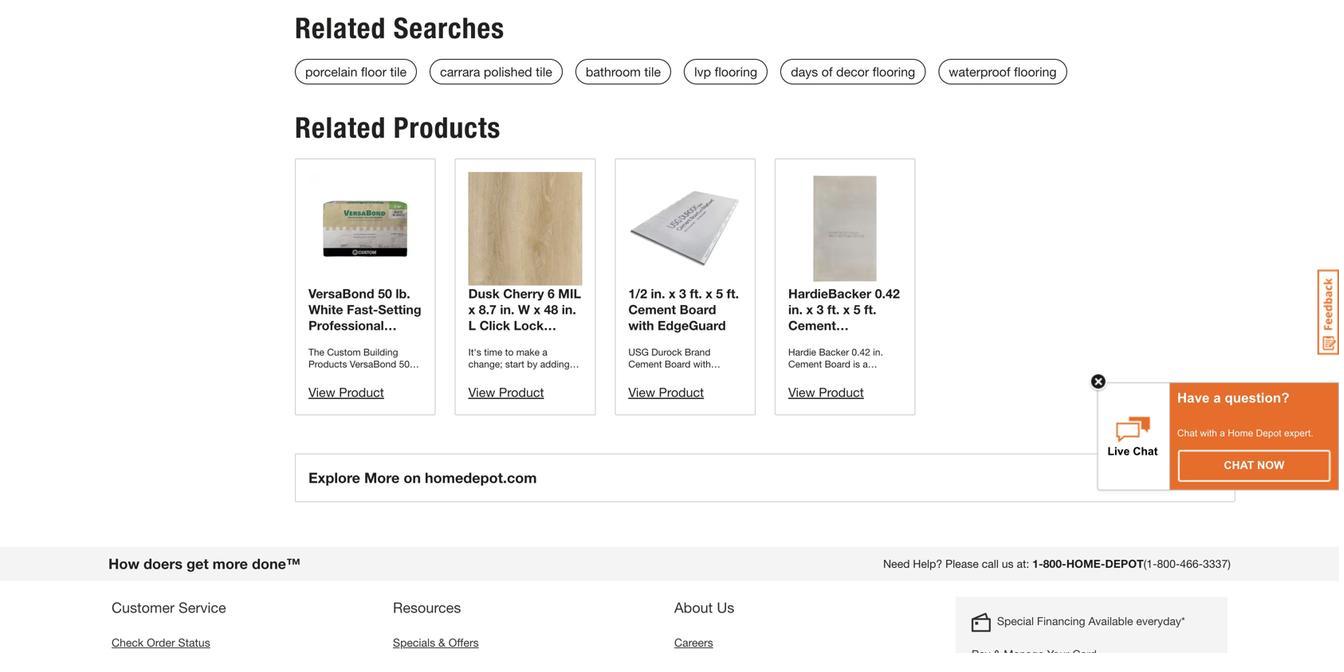 Task type: describe. For each thing, give the bounding box(es) containing it.
with inside 1/2 in. x 3 ft. x 5 ft. cement board with edgeguard
[[629, 318, 654, 333]]

days of decor flooring link
[[781, 59, 926, 85]]

versabond
[[309, 286, 375, 302]]

in. inside hardiebacker 0.42 in. x 3 ft. x 5 ft. cement backerboard
[[789, 302, 803, 317]]

floor
[[361, 64, 387, 79]]

searches
[[394, 11, 505, 45]]

help?
[[913, 558, 943, 571]]

3337)
[[1203, 558, 1231, 571]]

us
[[1002, 558, 1014, 571]]

explore more on homedepot.com
[[309, 470, 537, 487]]

fast-
[[347, 302, 378, 317]]

view for versabond 50 lb. white fast-setting professional thinset mortar
[[309, 385, 335, 400]]

in. inside 1/2 in. x 3 ft. x 5 ft. cement board with edgeguard
[[651, 286, 665, 302]]

3 inside 1/2 in. x 3 ft. x 5 ft. cement board with edgeguard
[[679, 286, 686, 302]]

2 flooring from the left
[[873, 64, 916, 79]]

offers
[[449, 637, 479, 650]]

please
[[946, 558, 979, 571]]

waterproof
[[949, 64, 1011, 79]]

lvp
[[695, 64, 711, 79]]

special financing available everyday*
[[997, 615, 1186, 628]]

get
[[187, 556, 209, 573]]

careers link
[[675, 637, 713, 650]]

3 tile from the left
[[645, 64, 661, 79]]

days of decor flooring
[[791, 64, 916, 79]]

1 vertical spatial a
[[1220, 428, 1226, 439]]

have
[[1178, 391, 1210, 406]]

feedback link image
[[1318, 269, 1340, 356]]

hardiebacker 0.42 in. x 3 ft. x 5 ft. cement backerboard link
[[789, 172, 902, 349]]

now
[[1258, 460, 1285, 472]]

more
[[364, 470, 400, 487]]

cement inside 1/2 in. x 3 ft. x 5 ft. cement board with edgeguard
[[629, 302, 676, 317]]

lb.
[[396, 286, 410, 302]]

have a question?
[[1178, 391, 1290, 406]]

polished
[[484, 64, 532, 79]]

us
[[717, 600, 735, 617]]

product for hardiebacker 0.42 in. x 3 ft. x 5 ft. cement backerboard
[[819, 385, 864, 400]]

resources
[[393, 600, 461, 617]]

view product for versabond 50 lb. white fast-setting professional thinset mortar
[[309, 385, 384, 400]]

white
[[309, 302, 343, 317]]

2 product from the left
[[499, 385, 544, 400]]

thinset
[[309, 334, 353, 349]]

carrara polished tile
[[440, 64, 552, 79]]

check
[[112, 637, 144, 650]]

porcelain floor tile link
[[295, 59, 417, 85]]

everyday*
[[1137, 615, 1186, 628]]

status
[[178, 637, 210, 650]]

bathroom tile link
[[576, 59, 671, 85]]

board
[[680, 302, 716, 317]]

careers
[[675, 637, 713, 650]]

waterproof flooring link
[[939, 59, 1067, 85]]

view product link for 1/2 in. x 3 ft. x 5 ft. cement board with edgeguard
[[629, 385, 704, 400]]

0.42
[[875, 286, 900, 302]]

lvp flooring link
[[684, 59, 768, 85]]

specials
[[393, 637, 435, 650]]

backerboard
[[789, 334, 867, 349]]

call
[[982, 558, 999, 571]]

about
[[675, 600, 713, 617]]

need
[[884, 558, 910, 571]]

1/2 in. x 3 ft. x 5 ft. cement board with edgeguard image
[[629, 172, 742, 286]]

carrara
[[440, 64, 480, 79]]

view for hardiebacker 0.42 in. x 3 ft. x 5 ft. cement backerboard
[[789, 385, 815, 400]]

mortar
[[357, 334, 398, 349]]

doers
[[144, 556, 183, 573]]

how doers get more done™
[[108, 556, 301, 573]]

explore more on homedepot.com button
[[295, 454, 1236, 503]]

50
[[378, 286, 392, 302]]

expert.
[[1285, 428, 1314, 439]]

explore
[[309, 470, 360, 487]]

2 view product link from the left
[[469, 385, 544, 400]]

versabond 50 lb. white fast-setting professional thinset mortar link
[[309, 172, 422, 349]]

homedepot.com
[[425, 470, 537, 487]]

chat
[[1178, 428, 1198, 439]]

porcelain floor tile
[[305, 64, 407, 79]]

(1-
[[1144, 558, 1157, 571]]

setting
[[378, 302, 421, 317]]

waterproof flooring
[[949, 64, 1057, 79]]

edgeguard
[[658, 318, 726, 333]]

lvp flooring
[[695, 64, 758, 79]]

more
[[213, 556, 248, 573]]

tile for porcelain floor tile
[[390, 64, 407, 79]]

chat
[[1224, 460, 1255, 472]]



Task type: vqa. For each thing, say whether or not it's contained in the screenshot.
Cart
no



Task type: locate. For each thing, give the bounding box(es) containing it.
with right chat
[[1201, 428, 1218, 439]]

cement up backerboard
[[789, 318, 836, 333]]

3
[[679, 286, 686, 302], [817, 302, 824, 317]]

3 product from the left
[[659, 385, 704, 400]]

466-
[[1180, 558, 1203, 571]]

1 800- from the left
[[1044, 558, 1067, 571]]

depot
[[1106, 558, 1144, 571]]

in.
[[651, 286, 665, 302], [789, 302, 803, 317]]

financing
[[1037, 615, 1086, 628]]

on
[[404, 470, 421, 487]]

1 vertical spatial 5
[[854, 302, 861, 317]]

product for 1/2 in. x 3 ft. x 5 ft. cement board with edgeguard
[[659, 385, 704, 400]]

of
[[822, 64, 833, 79]]

related for related searches
[[295, 11, 386, 45]]

about us
[[675, 600, 735, 617]]

1 view product link from the left
[[309, 385, 384, 400]]

800- right depot
[[1157, 558, 1180, 571]]

3 view product link from the left
[[629, 385, 704, 400]]

versabond 50 lb. white fast-setting professional thinset mortar image
[[309, 172, 422, 286]]

1/2 in. x 3 ft. x 5 ft. cement board with edgeguard link
[[629, 172, 742, 334]]

4 product from the left
[[819, 385, 864, 400]]

3 inside hardiebacker 0.42 in. x 3 ft. x 5 ft. cement backerboard
[[817, 302, 824, 317]]

related searches
[[295, 11, 505, 45]]

800-
[[1044, 558, 1067, 571], [1157, 558, 1180, 571]]

0 horizontal spatial flooring
[[715, 64, 758, 79]]

1 horizontal spatial tile
[[536, 64, 552, 79]]

1 horizontal spatial flooring
[[873, 64, 916, 79]]

2 800- from the left
[[1157, 558, 1180, 571]]

related down porcelain
[[295, 110, 386, 145]]

customer
[[112, 600, 175, 617]]

view product for hardiebacker 0.42 in. x 3 ft. x 5 ft. cement backerboard
[[789, 385, 864, 400]]

depot
[[1256, 428, 1282, 439]]

flooring for lvp flooring
[[715, 64, 758, 79]]

with
[[629, 318, 654, 333], [1201, 428, 1218, 439]]

home-
[[1067, 558, 1106, 571]]

4 view product link from the left
[[789, 385, 864, 400]]

a
[[1214, 391, 1221, 406], [1220, 428, 1226, 439]]

hardiebacker
[[789, 286, 872, 302]]

in. down hardiebacker on the right top of page
[[789, 302, 803, 317]]

related for related products
[[295, 110, 386, 145]]

0 vertical spatial cement
[[629, 302, 676, 317]]

decor
[[836, 64, 869, 79]]

&
[[439, 637, 446, 650]]

0 horizontal spatial 3
[[679, 286, 686, 302]]

1-
[[1033, 558, 1044, 571]]

related
[[295, 11, 386, 45], [295, 110, 386, 145]]

2 view product from the left
[[469, 385, 544, 400]]

versabond 50 lb. white fast-setting professional thinset mortar
[[309, 286, 421, 349]]

available
[[1089, 615, 1133, 628]]

view product
[[309, 385, 384, 400], [469, 385, 544, 400], [629, 385, 704, 400], [789, 385, 864, 400]]

1 related from the top
[[295, 11, 386, 45]]

products
[[394, 110, 501, 145]]

special
[[997, 615, 1034, 628]]

tile right 'polished'
[[536, 64, 552, 79]]

flooring right waterproof
[[1014, 64, 1057, 79]]

2 view from the left
[[469, 385, 495, 400]]

view product link for versabond 50 lb. white fast-setting professional thinset mortar
[[309, 385, 384, 400]]

4 view product from the left
[[789, 385, 864, 400]]

1 horizontal spatial cement
[[789, 318, 836, 333]]

chat now
[[1224, 460, 1285, 472]]

3 up board
[[679, 286, 686, 302]]

3 down hardiebacker on the right top of page
[[817, 302, 824, 317]]

professional
[[309, 318, 384, 333]]

1 vertical spatial related
[[295, 110, 386, 145]]

2 tile from the left
[[536, 64, 552, 79]]

1 vertical spatial in.
[[789, 302, 803, 317]]

1 vertical spatial with
[[1201, 428, 1218, 439]]

customer service
[[112, 600, 226, 617]]

800- right "at:"
[[1044, 558, 1067, 571]]

1 tile from the left
[[390, 64, 407, 79]]

need help? please call us at: 1-800-home-depot (1-800-466-3337)
[[884, 558, 1231, 571]]

done™
[[252, 556, 301, 573]]

0 vertical spatial in.
[[651, 286, 665, 302]]

how
[[108, 556, 140, 573]]

5 down hardiebacker on the right top of page
[[854, 302, 861, 317]]

3 view from the left
[[629, 385, 655, 400]]

0 vertical spatial with
[[629, 318, 654, 333]]

0 horizontal spatial in.
[[651, 286, 665, 302]]

home
[[1228, 428, 1254, 439]]

view for 1/2 in. x 3 ft. x 5 ft. cement board with edgeguard
[[629, 385, 655, 400]]

3 view product from the left
[[629, 385, 704, 400]]

porcelain
[[305, 64, 358, 79]]

0 vertical spatial 3
[[679, 286, 686, 302]]

5 inside hardiebacker 0.42 in. x 3 ft. x 5 ft. cement backerboard
[[854, 302, 861, 317]]

1 flooring from the left
[[715, 64, 758, 79]]

1 view product from the left
[[309, 385, 384, 400]]

0 horizontal spatial 5
[[716, 286, 723, 302]]

2 horizontal spatial flooring
[[1014, 64, 1057, 79]]

2 horizontal spatial tile
[[645, 64, 661, 79]]

0 horizontal spatial with
[[629, 318, 654, 333]]

tile
[[390, 64, 407, 79], [536, 64, 552, 79], [645, 64, 661, 79]]

tile right floor
[[390, 64, 407, 79]]

dusk cherry 6 mil x 8.7 in. w x 48 in. l click lock waterproof luxury vinyl plank flooring (20.1 sqft/case) image
[[469, 172, 582, 286]]

4 view from the left
[[789, 385, 815, 400]]

with down 1/2
[[629, 318, 654, 333]]

tile for carrara polished tile
[[536, 64, 552, 79]]

1/2 in. x 3 ft. x 5 ft. cement board with edgeguard
[[629, 286, 739, 333]]

0 horizontal spatial tile
[[390, 64, 407, 79]]

1 product from the left
[[339, 385, 384, 400]]

tile right bathroom
[[645, 64, 661, 79]]

a left "home"
[[1220, 428, 1226, 439]]

1 horizontal spatial with
[[1201, 428, 1218, 439]]

question?
[[1225, 391, 1290, 406]]

service
[[179, 600, 226, 617]]

0 vertical spatial 5
[[716, 286, 723, 302]]

days
[[791, 64, 818, 79]]

specials & offers link
[[393, 637, 479, 650]]

hardiebacker 0.42 in. x 3 ft. x 5 ft. cement backerboard image
[[789, 172, 902, 286]]

cement inside hardiebacker 0.42 in. x 3 ft. x 5 ft. cement backerboard
[[789, 318, 836, 333]]

x
[[669, 286, 676, 302], [706, 286, 713, 302], [807, 302, 813, 317], [843, 302, 850, 317]]

at:
[[1017, 558, 1030, 571]]

view product link for hardiebacker 0.42 in. x 3 ft. x 5 ft. cement backerboard
[[789, 385, 864, 400]]

cement down 1/2
[[629, 302, 676, 317]]

ft.
[[690, 286, 702, 302], [727, 286, 739, 302], [828, 302, 840, 317], [864, 302, 877, 317]]

3 flooring from the left
[[1014, 64, 1057, 79]]

a right the have
[[1214, 391, 1221, 406]]

0 horizontal spatial 800-
[[1044, 558, 1067, 571]]

order
[[147, 637, 175, 650]]

cement
[[629, 302, 676, 317], [789, 318, 836, 333]]

1 vertical spatial 3
[[817, 302, 824, 317]]

in. right 1/2
[[651, 286, 665, 302]]

hardiebacker 0.42 in. x 3 ft. x 5 ft. cement backerboard
[[789, 286, 900, 349]]

chat with a home depot expert.
[[1178, 428, 1314, 439]]

5 inside 1/2 in. x 3 ft. x 5 ft. cement board with edgeguard
[[716, 286, 723, 302]]

view product link
[[309, 385, 384, 400], [469, 385, 544, 400], [629, 385, 704, 400], [789, 385, 864, 400]]

0 horizontal spatial cement
[[629, 302, 676, 317]]

view product for 1/2 in. x 3 ft. x 5 ft. cement board with edgeguard
[[629, 385, 704, 400]]

2 related from the top
[[295, 110, 386, 145]]

bathroom tile
[[586, 64, 661, 79]]

related up porcelain
[[295, 11, 386, 45]]

check order status
[[112, 637, 210, 650]]

check order status link
[[112, 637, 210, 650]]

1/2
[[629, 286, 647, 302]]

0 vertical spatial a
[[1214, 391, 1221, 406]]

product for versabond 50 lb. white fast-setting professional thinset mortar
[[339, 385, 384, 400]]

product
[[339, 385, 384, 400], [499, 385, 544, 400], [659, 385, 704, 400], [819, 385, 864, 400]]

chat now link
[[1179, 451, 1330, 482]]

flooring for waterproof flooring
[[1014, 64, 1057, 79]]

5
[[716, 286, 723, 302], [854, 302, 861, 317]]

1 horizontal spatial 3
[[817, 302, 824, 317]]

related products
[[295, 110, 501, 145]]

0 vertical spatial related
[[295, 11, 386, 45]]

specials & offers
[[393, 637, 479, 650]]

flooring right decor
[[873, 64, 916, 79]]

bathroom
[[586, 64, 641, 79]]

flooring right lvp
[[715, 64, 758, 79]]

1 horizontal spatial in.
[[789, 302, 803, 317]]

1 horizontal spatial 800-
[[1157, 558, 1180, 571]]

1 horizontal spatial 5
[[854, 302, 861, 317]]

1 vertical spatial cement
[[789, 318, 836, 333]]

1 view from the left
[[309, 385, 335, 400]]

5 up board
[[716, 286, 723, 302]]

carrara polished tile link
[[430, 59, 563, 85]]



